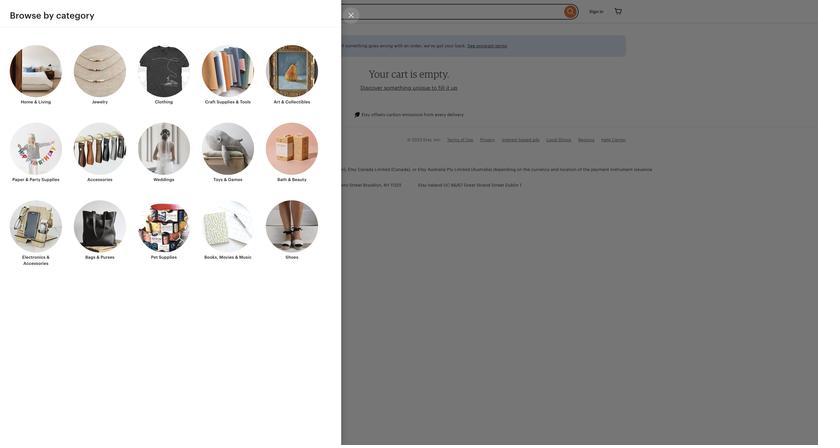 Task type: locate. For each thing, give the bounding box(es) containing it.
etsy,
[[424, 138, 433, 142], [190, 167, 200, 172], [297, 183, 306, 188]]

uk
[[286, 167, 291, 172]]

weddings link
[[138, 123, 190, 183]]

street right adams
[[350, 183, 362, 188]]

etsy up toys & games
[[224, 167, 232, 172]]

1 vertical spatial inc.
[[201, 167, 208, 172]]

0 vertical spatial supplies
[[217, 100, 235, 105]]

the left 'currency'
[[524, 167, 530, 172]]

etsy left purchase
[[216, 43, 225, 48]]

1 horizontal spatial on
[[517, 167, 523, 172]]

(canada),
[[392, 167, 412, 172]]

0 horizontal spatial limited
[[293, 167, 308, 172]]

2 the from the left
[[583, 167, 590, 172]]

& right art
[[281, 100, 285, 105]]

from
[[424, 112, 434, 117]]

1 horizontal spatial is
[[411, 68, 418, 80]]

interest-based ads link
[[502, 138, 540, 142]]

ireland up games
[[233, 167, 248, 172]]

0 vertical spatial on
[[307, 43, 312, 48]]

0 horizontal spatial uc
[[249, 167, 255, 172]]

& left party on the left top of the page
[[25, 178, 29, 182]]

1 the from the left
[[524, 167, 530, 172]]

of left use
[[461, 138, 465, 142]]

etsy, down beauty
[[297, 183, 306, 188]]

0 vertical spatial etsy,
[[424, 138, 433, 142]]

limited up "ny"
[[375, 167, 390, 172]]

based
[[519, 138, 532, 142]]

issuance.
[[634, 167, 654, 172]]

2 vertical spatial supplies
[[159, 255, 177, 260]]

etsy left knowing
[[313, 43, 322, 48]]

2 street from the left
[[492, 183, 504, 188]]

we've
[[424, 43, 436, 48]]

& inside the electronics & accessories
[[47, 255, 50, 260]]

interest-based ads
[[502, 138, 540, 142]]

None search field
[[260, 4, 579, 20]]

accessories inside the electronics & accessories
[[23, 261, 49, 266]]

etsy, right the 2023
[[424, 138, 433, 142]]

1 vertical spatial accessories
[[23, 261, 49, 266]]

shops
[[559, 138, 572, 142]]

1 horizontal spatial accessories
[[87, 178, 113, 182]]

street left dublin
[[492, 183, 504, 188]]

1 vertical spatial uc
[[444, 183, 450, 188]]

wrong
[[380, 43, 393, 48]]

0 horizontal spatial etsy,
[[190, 167, 200, 172]]

banner
[[181, 0, 638, 24]]

adams
[[334, 183, 348, 188]]

2 horizontal spatial supplies
[[217, 100, 235, 105]]

© 2023 etsy, inc.
[[407, 138, 441, 142]]

2023
[[412, 138, 422, 142]]

1 vertical spatial ireland
[[428, 183, 443, 188]]

street
[[350, 183, 362, 188], [492, 183, 504, 188]]

(us)
[[253, 138, 262, 142]]

payment
[[591, 167, 610, 172]]

supplies right party on the left top of the page
[[42, 178, 60, 182]]

0 horizontal spatial accessories
[[23, 261, 49, 266]]

order,
[[411, 43, 423, 48]]

or
[[413, 167, 417, 172]]

back.
[[455, 43, 467, 48]]

1 vertical spatial is
[[186, 167, 189, 172]]

0 horizontal spatial supplies
[[42, 178, 60, 182]]

toys & games link
[[202, 123, 254, 183]]

help
[[602, 138, 611, 142]]

pty
[[447, 167, 454, 172]]

art & collectibles
[[274, 100, 310, 105]]

1 horizontal spatial ireland
[[428, 183, 443, 188]]

on
[[307, 43, 312, 48], [517, 167, 523, 172]]

location
[[560, 167, 577, 172]]

0 horizontal spatial |
[[233, 138, 234, 142]]

1 horizontal spatial limited
[[375, 167, 390, 172]]

books, movies & music link
[[202, 201, 254, 261]]

| left "$"
[[265, 138, 266, 142]]

0 horizontal spatial on
[[307, 43, 312, 48]]

art & collectibles link
[[266, 45, 318, 105]]

your
[[369, 68, 390, 80]]

bath & beauty
[[278, 178, 307, 182]]

& right toys on the top left of the page
[[224, 178, 227, 182]]

1 vertical spatial of
[[578, 167, 582, 172]]

1 limited from the left
[[293, 167, 308, 172]]

etsy down merchant is etsy, inc. (usa), etsy ireland uc (ireland), etsy uk limited (united kingdom), etsy canada limited (canada), or etsy australia pty limited (australia) depending on the currency and location of the payment instrument issuance.
[[419, 183, 427, 188]]

the left payment
[[583, 167, 590, 172]]

etsy left 'canada'
[[348, 167, 357, 172]]

1 horizontal spatial supplies
[[159, 255, 177, 260]]

etsy purchase protection: shop confidently on etsy knowing if something goes wrong with an order, we've got your back.
[[216, 43, 468, 48]]

inc. left (usa), on the top left of the page
[[201, 167, 208, 172]]

etsy ireland uc 66/67 great strand street dublin 1
[[419, 183, 522, 188]]

accessories
[[87, 178, 113, 182], [23, 261, 49, 266]]

(australia)
[[471, 167, 492, 172]]

0 vertical spatial is
[[411, 68, 418, 80]]

uc left 66/67
[[444, 183, 450, 188]]

united
[[202, 138, 216, 142]]

0 vertical spatial ireland
[[233, 167, 248, 172]]

something
[[346, 43, 368, 48]]

(usd)
[[273, 138, 285, 142]]

&
[[34, 100, 37, 105], [236, 100, 239, 105], [281, 100, 285, 105], [25, 178, 29, 182], [224, 178, 227, 182], [288, 178, 291, 182], [47, 255, 50, 260], [97, 255, 100, 260], [235, 255, 238, 260]]

use
[[466, 138, 474, 142]]

your cart is empty.
[[369, 68, 449, 80]]

is right merchant at the left top
[[186, 167, 189, 172]]

browse
[[10, 10, 41, 21]]

australia
[[428, 167, 446, 172]]

the
[[524, 167, 530, 172], [583, 167, 590, 172]]

etsy, for is
[[190, 167, 200, 172]]

|
[[233, 138, 234, 142], [265, 138, 266, 142]]

privacy
[[481, 138, 495, 142]]

merchant is etsy, inc. (usa), etsy ireland uc (ireland), etsy uk limited (united kingdom), etsy canada limited (canada), or etsy australia pty limited (australia) depending on the currency and location of the payment instrument issuance.
[[165, 167, 654, 172]]

supplies for craft
[[217, 100, 235, 105]]

limited right pty
[[455, 167, 470, 172]]

is
[[411, 68, 418, 80], [186, 167, 189, 172]]

©
[[407, 138, 411, 142]]

& right the home
[[34, 100, 37, 105]]

2 horizontal spatial limited
[[455, 167, 470, 172]]

inc. left the terms
[[434, 138, 441, 142]]

craft supplies & tools link
[[202, 45, 254, 105]]

uc
[[249, 167, 255, 172], [444, 183, 450, 188]]

books,
[[204, 255, 218, 260]]

paper & party supplies link
[[10, 123, 62, 183]]

1 horizontal spatial the
[[583, 167, 590, 172]]

ireland down australia
[[428, 183, 443, 188]]

& for home & living
[[34, 100, 37, 105]]

2 vertical spatial etsy,
[[297, 183, 306, 188]]

0 vertical spatial accessories
[[87, 178, 113, 182]]

local shops
[[547, 138, 572, 142]]

is right cart
[[411, 68, 418, 80]]

canada
[[358, 167, 374, 172]]

& right bags at the bottom left of page
[[97, 255, 100, 260]]

2 horizontal spatial etsy,
[[424, 138, 433, 142]]

regions
[[579, 138, 595, 142]]

brooklyn,
[[363, 183, 383, 188]]

0 horizontal spatial ireland
[[233, 167, 248, 172]]

supplies for pet
[[159, 255, 177, 260]]

& for bags & purses
[[97, 255, 100, 260]]

1 horizontal spatial inc.
[[434, 138, 441, 142]]

supplies right "pet"
[[159, 255, 177, 260]]

ireland
[[233, 167, 248, 172], [428, 183, 443, 188]]

paper & party supplies
[[12, 178, 60, 182]]

on right depending
[[517, 167, 523, 172]]

& for toys & games
[[224, 178, 227, 182]]

etsy, right merchant at the left top
[[190, 167, 200, 172]]

& right the electronics
[[47, 255, 50, 260]]

states
[[217, 138, 230, 142]]

& right bath
[[288, 178, 291, 182]]

1 horizontal spatial etsy,
[[297, 183, 306, 188]]

an
[[404, 43, 409, 48]]

terms
[[447, 138, 460, 142]]

1
[[520, 183, 522, 188]]

got
[[437, 43, 444, 48]]

help center
[[602, 138, 626, 142]]

1 | from the left
[[233, 138, 234, 142]]

if
[[342, 43, 344, 48]]

0 horizontal spatial the
[[524, 167, 530, 172]]

beauty
[[292, 178, 307, 182]]

1 vertical spatial etsy,
[[190, 167, 200, 172]]

purchase
[[226, 43, 245, 48]]

empty.
[[420, 68, 449, 80]]

jewelry link
[[74, 45, 126, 105]]

uc left "(ireland),"
[[249, 167, 255, 172]]

& for electronics & accessories
[[47, 255, 50, 260]]

supplies right craft
[[217, 100, 235, 105]]

0 horizontal spatial of
[[461, 138, 465, 142]]

protection:
[[246, 43, 269, 48]]

privacy link
[[481, 138, 495, 142]]

bath & beauty link
[[266, 123, 318, 183]]

bags
[[85, 255, 96, 260]]

1 horizontal spatial street
[[492, 183, 504, 188]]

1 horizontal spatial |
[[265, 138, 266, 142]]

limited
[[293, 167, 308, 172], [375, 167, 390, 172], [455, 167, 470, 172]]

on right confidently
[[307, 43, 312, 48]]

0 horizontal spatial street
[[350, 183, 362, 188]]

collectibles
[[286, 100, 310, 105]]

of right location
[[578, 167, 582, 172]]

bags & purses link
[[74, 201, 126, 261]]

0 vertical spatial inc.
[[434, 138, 441, 142]]

& inside "link"
[[97, 255, 100, 260]]

0 horizontal spatial inc.
[[201, 167, 208, 172]]

| right states
[[233, 138, 234, 142]]

limited up beauty
[[293, 167, 308, 172]]



Task type: vqa. For each thing, say whether or not it's contained in the screenshot.
the topmost Suggested
no



Task type: describe. For each thing, give the bounding box(es) containing it.
center
[[612, 138, 626, 142]]

category
[[56, 10, 95, 21]]

etsy right or
[[418, 167, 427, 172]]

11201
[[391, 183, 402, 188]]

electronics
[[22, 255, 46, 260]]

pet
[[151, 255, 158, 260]]

toys & games
[[214, 178, 243, 182]]

0 vertical spatial of
[[461, 138, 465, 142]]

accessories inside accessories link
[[87, 178, 113, 182]]

help center link
[[602, 138, 626, 142]]

your
[[445, 43, 454, 48]]

(united
[[309, 167, 324, 172]]

1 vertical spatial supplies
[[42, 178, 60, 182]]

etsy left offsets
[[362, 112, 370, 117]]

etsy offsets carbon emissions from every delivery
[[362, 112, 464, 117]]

bags & purses
[[85, 255, 115, 260]]

terms of use link
[[447, 138, 474, 142]]

depending
[[494, 167, 516, 172]]

clothing
[[155, 100, 173, 105]]

electronics & accessories
[[22, 255, 50, 266]]

$
[[269, 138, 272, 142]]

2 limited from the left
[[375, 167, 390, 172]]

& left "music"
[[235, 255, 238, 260]]

pet supplies link
[[138, 201, 190, 261]]

shop
[[270, 43, 281, 48]]

clothing link
[[138, 45, 190, 105]]

(usa),
[[210, 167, 222, 172]]

toys
[[214, 178, 223, 182]]

peek overlay dialog
[[0, 0, 819, 446]]

paper
[[12, 178, 24, 182]]

etsy, for 2023
[[424, 138, 433, 142]]

shoes
[[286, 255, 299, 260]]

etsy, inc., usa 117 adams street brooklyn, ny 11201
[[297, 183, 402, 188]]

& for paper & party supplies
[[25, 178, 29, 182]]

movies
[[219, 255, 234, 260]]

art
[[274, 100, 280, 105]]

tools
[[240, 100, 251, 105]]

0 horizontal spatial is
[[186, 167, 189, 172]]

carbon
[[387, 112, 401, 117]]

home & living
[[21, 100, 51, 105]]

shoes link
[[266, 201, 318, 261]]

bath
[[278, 178, 287, 182]]

117
[[327, 183, 333, 188]]

offsets
[[371, 112, 385, 117]]

regions button
[[579, 137, 595, 143]]

ads
[[533, 138, 540, 142]]

by
[[43, 10, 54, 21]]

0 vertical spatial uc
[[249, 167, 255, 172]]

local shops link
[[547, 138, 572, 142]]

terms of use
[[447, 138, 474, 142]]

etsy left uk
[[276, 167, 285, 172]]

inc. for 2023
[[434, 138, 441, 142]]

strand
[[477, 183, 491, 188]]

& for bath & beauty
[[288, 178, 291, 182]]

weddings
[[154, 178, 174, 182]]

confidently
[[282, 43, 306, 48]]

& left tools
[[236, 100, 239, 105]]

1 horizontal spatial of
[[578, 167, 582, 172]]

with
[[394, 43, 403, 48]]

1 vertical spatial on
[[517, 167, 523, 172]]

inc. for is
[[201, 167, 208, 172]]

purses
[[101, 255, 115, 260]]

united states   |   english (us)   |   $ (usd) button
[[187, 133, 290, 147]]

home
[[21, 100, 33, 105]]

games
[[228, 178, 243, 182]]

instrument
[[611, 167, 633, 172]]

ny
[[384, 183, 390, 188]]

books, movies & music
[[204, 255, 252, 260]]

living
[[38, 100, 51, 105]]

delivery
[[448, 112, 464, 117]]

& for art & collectibles
[[281, 100, 285, 105]]

emissions
[[402, 112, 423, 117]]

jewelry
[[92, 100, 108, 105]]

1 street from the left
[[350, 183, 362, 188]]

2 | from the left
[[265, 138, 266, 142]]

66/67
[[451, 183, 463, 188]]

3 limited from the left
[[455, 167, 470, 172]]

great
[[464, 183, 476, 188]]

music
[[239, 255, 252, 260]]

craft
[[205, 100, 216, 105]]

local
[[547, 138, 558, 142]]

accessories link
[[74, 123, 126, 183]]

inc.,
[[307, 183, 316, 188]]

usa
[[317, 183, 326, 188]]

electronics & accessories link
[[10, 201, 62, 267]]

1 horizontal spatial uc
[[444, 183, 450, 188]]



